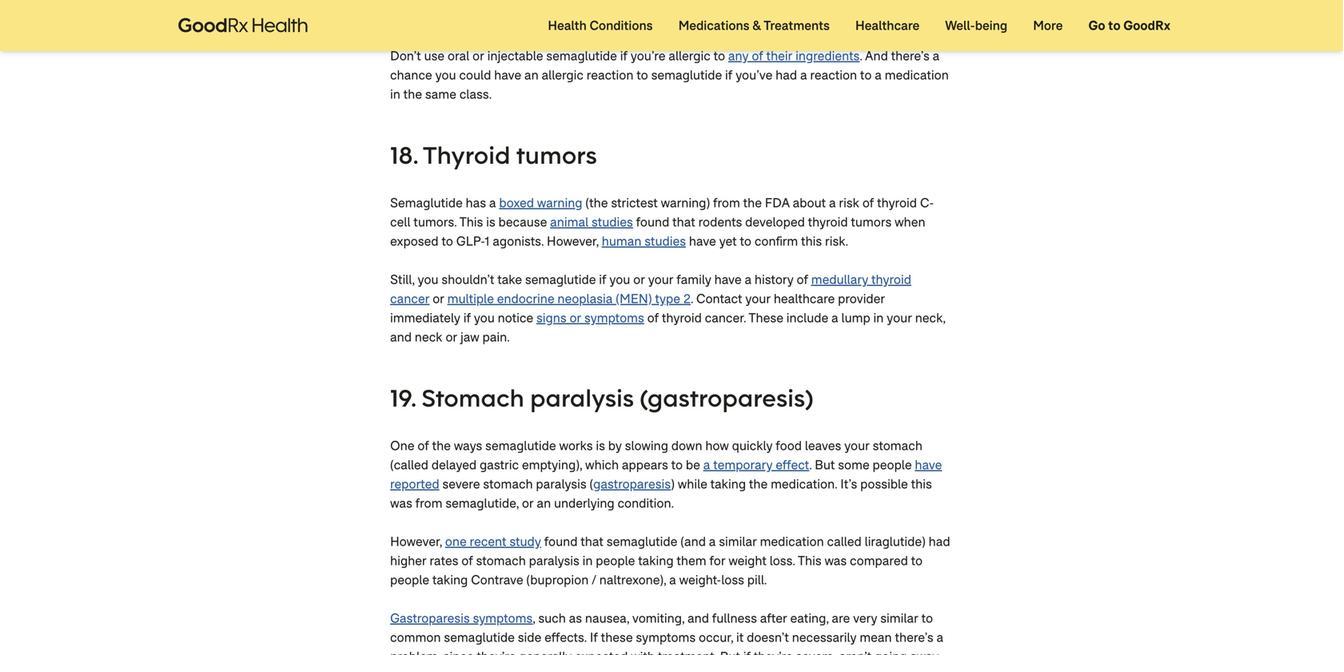 Task type: describe. For each thing, give the bounding box(es) containing it.
semaglutide down health
[[546, 48, 617, 64]]

paralysis inside found that semaglutide (and a similar medication called liraglutide) had higher rates of stomach paralysis in people taking them for weight loss. this was compared to people taking contrave (bupropion / naltrexone), a weight-loss pill.
[[529, 553, 580, 570]]

19. stomach paralysis (gastroparesis)
[[390, 383, 814, 414]]

human studies link
[[602, 233, 686, 250]]

leaves
[[805, 438, 841, 455]]

this inside found that semaglutide (and a similar medication called liraglutide) had higher rates of stomach paralysis in people taking them for weight loss. this was compared to people taking contrave (bupropion / naltrexone), a weight-loss pill.
[[798, 553, 822, 570]]

found that rodents developed thyroid tumors when exposed to glp-1 agonists. however,
[[390, 214, 926, 250]]

cancer
[[390, 291, 430, 307]]

with
[[631, 649, 655, 656]]

(and
[[681, 534, 706, 551]]

of up healthcare
[[797, 271, 808, 288]]

a down 'any of their ingredients' link
[[800, 67, 807, 84]]

health conditions button
[[535, 0, 666, 51]]

strictest
[[611, 195, 658, 211]]

a inside of thyroid cancer. these include a lump in your neck, and neck or jaw pain.
[[832, 310, 839, 327]]

to inside one of the ways semaglutide works is by slowing down how quickly food leaves your stomach (called delayed gastric emptying), which appears to be
[[671, 457, 683, 474]]

effects.
[[545, 630, 587, 646]]

these
[[749, 310, 784, 327]]

of inside found that semaglutide (and a similar medication called liraglutide) had higher rates of stomach paralysis in people taking them for weight loss. this was compared to people taking contrave (bupropion / naltrexone), a weight-loss pill.
[[462, 553, 473, 570]]

your up the "type" at the top
[[648, 271, 674, 288]]

gastroparesis
[[593, 476, 671, 493]]

shouldn't
[[442, 271, 495, 288]]

gastric
[[480, 457, 519, 474]]

naltrexone),
[[600, 572, 666, 589]]

2 reaction from the left
[[810, 67, 857, 84]]

medications
[[679, 17, 750, 34]]

since
[[443, 649, 474, 656]]

symptoms inside , such as nausea, vomiting, and fullness after eating, are very similar to common semaglutide side effects. if these symptoms occur, it doesn't necessarily mean there's a problem, since they're generally expected with treatment. but if they're severe, aren't going awa
[[636, 630, 696, 646]]

your inside one of the ways semaglutide works is by slowing down how quickly food leaves your stomach (called delayed gastric emptying), which appears to be
[[844, 438, 870, 455]]

go
[[1089, 17, 1106, 34]]

neck,
[[915, 310, 946, 327]]

animal studies link
[[550, 214, 633, 231]]

1 horizontal spatial allergic
[[669, 48, 711, 64]]

goodrx
[[1124, 17, 1171, 34]]

if up neoplasia
[[599, 271, 606, 288]]

being
[[975, 17, 1008, 34]]

(the strictest warning) from the fda about a risk of thyroid c- cell tumors. this is because
[[390, 195, 934, 231]]

a right healthcare 'popup button'
[[933, 48, 940, 64]]

gastroparesis symptoms
[[390, 610, 533, 627]]

0 vertical spatial tumors
[[516, 140, 597, 171]]

, such as nausea, vomiting, and fullness after eating, are very similar to common semaglutide side effects. if these symptoms occur, it doesn't necessarily mean there's a problem, since they're generally expected with treatment. but if they're severe, aren't going awa
[[390, 610, 944, 656]]

semaglutide up or multiple endocrine neoplasia (men) type 2
[[525, 271, 596, 288]]

pill.
[[747, 572, 767, 589]]

delayed
[[432, 457, 477, 474]]

if left you're
[[620, 48, 628, 64]]

semaglutide inside found that semaglutide (and a similar medication called liraglutide) had higher rates of stomach paralysis in people taking them for weight loss. this was compared to people taking contrave (bupropion / naltrexone), a weight-loss pill.
[[607, 534, 678, 551]]

multiple
[[448, 291, 494, 307]]

or down multiple endocrine neoplasia (men) type 2 link
[[570, 310, 581, 327]]

it's
[[840, 476, 857, 493]]

food
[[776, 438, 802, 455]]

loss
[[721, 572, 744, 589]]

thyroid inside medullary thyroid cancer
[[872, 271, 912, 288]]

a inside '(the strictest warning) from the fda about a risk of thyroid c- cell tumors. this is because'
[[829, 195, 836, 211]]

severe
[[442, 476, 480, 493]]

you right still,
[[418, 271, 439, 288]]

in inside of thyroid cancer. these include a lump in your neck, and neck or jaw pain.
[[874, 310, 884, 327]]

or inside ) while taking the medication. it's possible this was from semaglutide, or an underlying condition.
[[522, 495, 534, 512]]

18. thyroid tumors
[[390, 140, 597, 171]]

medication inside . and there's a chance you could have an allergic reaction to semaglutide if you've had a reaction to a medication in the same class.
[[885, 67, 949, 84]]

as
[[569, 610, 582, 627]]

a down and
[[875, 67, 882, 84]]

0 vertical spatial symptoms
[[585, 310, 644, 327]]

well-being button
[[933, 0, 1020, 51]]

(bupropion
[[526, 572, 589, 589]]

had inside . and there's a chance you could have an allergic reaction to semaglutide if you've had a reaction to a medication in the same class.
[[776, 67, 797, 84]]

(
[[590, 476, 593, 493]]

19.
[[390, 383, 416, 414]]

that for semaglutide
[[581, 534, 604, 551]]

have left yet
[[689, 233, 716, 250]]

this inside ) while taking the medication. it's possible this was from semaglutide, or an underlying condition.
[[911, 476, 932, 493]]

found for rodents
[[636, 214, 670, 231]]

temporary
[[713, 457, 773, 474]]

or up "immediately"
[[433, 291, 444, 307]]

include
[[787, 310, 829, 327]]

from inside ) while taking the medication. it's possible this was from semaglutide, or an underlying condition.
[[415, 495, 443, 512]]

and
[[865, 48, 888, 64]]

expected
[[575, 649, 628, 656]]

conditions
[[590, 17, 653, 34]]

medullary thyroid cancer link
[[390, 271, 912, 307]]

a temporary effect . but some people
[[703, 457, 915, 474]]

signs
[[537, 310, 567, 327]]

. and there's a chance you could have an allergic reaction to semaglutide if you've had a reaction to a medication in the same class.
[[390, 48, 949, 103]]

an inside ) while taking the medication. it's possible this was from semaglutide, or an underlying condition.
[[537, 495, 551, 512]]

down
[[671, 438, 702, 455]]

had inside found that semaglutide (and a similar medication called liraglutide) had higher rates of stomach paralysis in people taking them for weight loss. this was compared to people taking contrave (bupropion / naltrexone), a weight-loss pill.
[[929, 534, 950, 551]]

healthcare button
[[843, 0, 933, 51]]

tumors.
[[414, 214, 457, 231]]

. for contact
[[691, 291, 693, 307]]

healthcare
[[774, 291, 835, 307]]

if inside , such as nausea, vomiting, and fullness after eating, are very similar to common semaglutide side effects. if these symptoms occur, it doesn't necessarily mean there's a problem, since they're generally expected with treatment. but if they're severe, aren't going awa
[[743, 649, 751, 656]]

or up (men)
[[633, 271, 645, 288]]

type
[[655, 291, 680, 307]]

you up (men)
[[610, 271, 630, 288]]

/
[[592, 572, 596, 589]]

well-
[[945, 17, 975, 34]]

of right any
[[752, 48, 763, 64]]

2 horizontal spatial people
[[873, 457, 912, 474]]

2 vertical spatial taking
[[432, 572, 468, 589]]

you inside . contact your healthcare provider immediately if you notice
[[474, 310, 495, 327]]

have up contact
[[715, 271, 742, 288]]

to inside , such as nausea, vomiting, and fullness after eating, are very similar to common semaglutide side effects. if these symptoms occur, it doesn't necessarily mean there's a problem, since they're generally expected with treatment. but if they're severe, aren't going awa
[[922, 610, 933, 627]]

to inside go to goodrx link
[[1108, 17, 1121, 34]]

of inside of thyroid cancer. these include a lump in your neck, and neck or jaw pain.
[[647, 310, 659, 327]]

to down and
[[860, 67, 872, 84]]

about
[[793, 195, 826, 211]]

of inside '(the strictest warning) from the fda about a risk of thyroid c- cell tumors. this is because'
[[863, 195, 874, 211]]

neck
[[415, 329, 443, 346]]

0 vertical spatial this
[[801, 233, 822, 250]]

necessarily
[[792, 630, 857, 646]]

emptying),
[[522, 457, 582, 474]]

tumors inside found that rodents developed thyroid tumors when exposed to glp-1 agonists. however,
[[851, 214, 892, 231]]

2 they're from the left
[[754, 649, 793, 656]]

slowing
[[625, 438, 668, 455]]

was inside ) while taking the medication. it's possible this was from semaglutide, or an underlying condition.
[[390, 495, 412, 512]]

human
[[602, 233, 642, 250]]

allergic inside . and there's a chance you could have an allergic reaction to semaglutide if you've had a reaction to a medication in the same class.
[[542, 67, 584, 84]]

confirm
[[755, 233, 798, 250]]

provider
[[838, 291, 885, 307]]

is inside one of the ways semaglutide works is by slowing down how quickly food leaves your stomach (called delayed gastric emptying), which appears to be
[[596, 438, 605, 455]]

1 horizontal spatial .
[[809, 457, 812, 474]]

of inside one of the ways semaglutide works is by slowing down how quickly food leaves your stomach (called delayed gastric emptying), which appears to be
[[418, 438, 429, 455]]

and inside of thyroid cancer. these include a lump in your neck, and neck or jaw pain.
[[390, 329, 412, 346]]

1 vertical spatial symptoms
[[473, 610, 533, 627]]

paralysis for (gastroparesis)
[[530, 383, 634, 414]]

glp-
[[456, 233, 485, 250]]

their
[[766, 48, 793, 64]]

medication.
[[771, 476, 837, 493]]

semaglutide inside , such as nausea, vomiting, and fullness after eating, are very similar to common semaglutide side effects. if these symptoms occur, it doesn't necessarily mean there's a problem, since they're generally expected with treatment. but if they're severe, aren't going awa
[[444, 630, 515, 646]]

a inside , such as nausea, vomiting, and fullness after eating, are very similar to common semaglutide side effects. if these symptoms occur, it doesn't necessarily mean there's a problem, since they're generally expected with treatment. but if they're severe, aren't going awa
[[937, 630, 944, 646]]

)
[[671, 476, 675, 493]]

similar inside found that semaglutide (and a similar medication called liraglutide) had higher rates of stomach paralysis in people taking them for weight loss. this was compared to people taking contrave (bupropion / naltrexone), a weight-loss pill.
[[719, 534, 757, 551]]

underlying
[[554, 495, 615, 512]]

pain.
[[483, 329, 510, 346]]

there's inside , such as nausea, vomiting, and fullness after eating, are very similar to common semaglutide side effects. if these symptoms occur, it doesn't necessarily mean there's a problem, since they're generally expected with treatment. but if they're severe, aren't going awa
[[895, 630, 934, 646]]

notice
[[498, 310, 533, 327]]

treatment.
[[658, 649, 717, 656]]

to inside found that rodents developed thyroid tumors when exposed to glp-1 agonists. however,
[[442, 233, 453, 250]]

recent
[[470, 534, 507, 551]]

studies for animal
[[592, 214, 633, 231]]

to left any
[[714, 48, 725, 64]]

one of the ways semaglutide works is by slowing down how quickly food leaves your stomach (called delayed gastric emptying), which appears to be
[[390, 438, 923, 474]]

has
[[466, 195, 486, 211]]

common
[[390, 630, 441, 646]]

one
[[390, 438, 415, 455]]

that for rodents
[[673, 214, 696, 231]]

1 vertical spatial taking
[[638, 553, 674, 570]]

0 horizontal spatial people
[[390, 572, 429, 589]]

or multiple endocrine neoplasia (men) type 2
[[430, 291, 691, 307]]

immediately
[[390, 310, 460, 327]]

mean
[[860, 630, 892, 646]]

very
[[853, 610, 877, 627]]

stomach inside found that semaglutide (and a similar medication called liraglutide) had higher rates of stomach paralysis in people taking them for weight loss. this was compared to people taking contrave (bupropion / naltrexone), a weight-loss pill.
[[476, 553, 526, 570]]

after
[[760, 610, 787, 627]]

,
[[533, 610, 535, 627]]

risk
[[839, 195, 860, 211]]

in inside found that semaglutide (and a similar medication called liraglutide) had higher rates of stomach paralysis in people taking them for weight loss. this was compared to people taking contrave (bupropion / naltrexone), a weight-loss pill.
[[583, 553, 593, 570]]

for
[[710, 553, 726, 570]]

or up could
[[473, 48, 484, 64]]

paralysis for (
[[536, 476, 587, 493]]



Task type: locate. For each thing, give the bounding box(es) containing it.
found for semaglutide
[[544, 534, 578, 551]]

people
[[873, 457, 912, 474], [596, 553, 635, 570], [390, 572, 429, 589]]

and inside , such as nausea, vomiting, and fullness after eating, are very similar to common semaglutide side effects. if these symptoms occur, it doesn't necessarily mean there's a problem, since they're generally expected with treatment. but if they're severe, aren't going awa
[[688, 610, 709, 627]]

from inside '(the strictest warning) from the fda about a risk of thyroid c- cell tumors. this is because'
[[713, 195, 740, 211]]

1 horizontal spatial from
[[713, 195, 740, 211]]

2 horizontal spatial in
[[874, 310, 884, 327]]

have down 'injectable'
[[494, 67, 521, 84]]

0 horizontal spatial is
[[486, 214, 496, 231]]

1 horizontal spatial is
[[596, 438, 605, 455]]

1 vertical spatial this
[[911, 476, 932, 493]]

to right yet
[[740, 233, 752, 250]]

medication up the loss.
[[760, 534, 824, 551]]

1 vertical spatial this
[[798, 553, 822, 570]]

0 vertical spatial there's
[[891, 48, 930, 64]]

. down "family"
[[691, 291, 693, 307]]

had right liraglutide)
[[929, 534, 950, 551]]

. up medication.
[[809, 457, 812, 474]]

paralysis
[[530, 383, 634, 414], [536, 476, 587, 493], [529, 553, 580, 570]]

taking down "temporary"
[[711, 476, 746, 493]]

semaglutide down condition.
[[607, 534, 678, 551]]

1 vertical spatial tumors
[[851, 214, 892, 231]]

in down chance
[[390, 86, 400, 103]]

severe,
[[796, 649, 836, 656]]

to down tumors.
[[442, 233, 453, 250]]

a right has
[[489, 195, 496, 211]]

0 vertical spatial medication
[[885, 67, 949, 84]]

aren't
[[839, 649, 872, 656]]

similar up "mean"
[[881, 610, 919, 627]]

thyroid
[[877, 195, 917, 211], [808, 214, 848, 231], [872, 271, 912, 288], [662, 310, 702, 327]]

however, one recent study
[[390, 534, 541, 551]]

1 horizontal spatial had
[[929, 534, 950, 551]]

is left by
[[596, 438, 605, 455]]

similar
[[719, 534, 757, 551], [881, 610, 919, 627]]

studies for human
[[645, 233, 686, 250]]

1 vertical spatial people
[[596, 553, 635, 570]]

1 vertical spatial is
[[596, 438, 605, 455]]

health conditions
[[548, 17, 653, 34]]

and left neck
[[390, 329, 412, 346]]

there's inside . and there's a chance you could have an allergic reaction to semaglutide if you've had a reaction to a medication in the same class.
[[891, 48, 930, 64]]

an inside . and there's a chance you could have an allergic reaction to semaglutide if you've had a reaction to a medication in the same class.
[[524, 67, 539, 84]]

reaction down ingredients
[[810, 67, 857, 84]]

to right very at the right bottom of page
[[922, 610, 933, 627]]

0 horizontal spatial studies
[[592, 214, 633, 231]]

however, up 'higher'
[[390, 534, 442, 551]]

taking inside ) while taking the medication. it's possible this was from semaglutide, or an underlying condition.
[[711, 476, 746, 493]]

or left jaw
[[446, 329, 457, 346]]

0 horizontal spatial and
[[390, 329, 412, 346]]

studies up human
[[592, 214, 633, 231]]

people up possible
[[873, 457, 912, 474]]

1 vertical spatial there's
[[895, 630, 934, 646]]

the inside ) while taking the medication. it's possible this was from semaglutide, or an underlying condition.
[[749, 476, 768, 493]]

if up jaw
[[464, 310, 471, 327]]

reported
[[390, 476, 439, 493]]

thyroid up 'provider'
[[872, 271, 912, 288]]

but inside , such as nausea, vomiting, and fullness after eating, are very similar to common semaglutide side effects. if these symptoms occur, it doesn't necessarily mean there's a problem, since they're generally expected with treatment. but if they're severe, aren't going awa
[[720, 649, 740, 656]]

1 vertical spatial however,
[[390, 534, 442, 551]]

0 vertical spatial studies
[[592, 214, 633, 231]]

taking up naltrexone),
[[638, 553, 674, 570]]

0 horizontal spatial but
[[720, 649, 740, 656]]

stomach
[[873, 438, 923, 455], [483, 476, 533, 493], [476, 553, 526, 570]]

warning
[[537, 195, 583, 211]]

appears
[[622, 457, 668, 474]]

to down liraglutide)
[[911, 553, 923, 570]]

1 vertical spatial allergic
[[542, 67, 584, 84]]

they're right 'since'
[[477, 649, 516, 656]]

have inside . and there's a chance you could have an allergic reaction to semaglutide if you've had a reaction to a medication in the same class.
[[494, 67, 521, 84]]

medication inside found that semaglutide (and a similar medication called liraglutide) had higher rates of stomach paralysis in people taking them for weight loss. this was compared to people taking contrave (bupropion / naltrexone), a weight-loss pill.
[[760, 534, 824, 551]]

2 horizontal spatial .
[[860, 48, 862, 64]]

allergic down medications
[[669, 48, 711, 64]]

thyroid up when
[[877, 195, 917, 211]]

was down called
[[825, 553, 847, 570]]

have
[[494, 67, 521, 84], [689, 233, 716, 250], [715, 271, 742, 288], [915, 457, 942, 474]]

1 horizontal spatial but
[[815, 457, 835, 474]]

(men)
[[616, 291, 652, 307]]

dialog
[[0, 0, 1343, 656]]

0 horizontal spatial in
[[390, 86, 400, 103]]

studies down '(the strictest warning) from the fda about a risk of thyroid c- cell tumors. this is because' on the top of the page
[[645, 233, 686, 250]]

more
[[1033, 17, 1063, 34]]

gastroparesis link
[[593, 476, 671, 493]]

0 vertical spatial was
[[390, 495, 412, 512]]

0 vertical spatial that
[[673, 214, 696, 231]]

cancer.
[[705, 310, 746, 327]]

1 vertical spatial .
[[691, 291, 693, 307]]

taking down rates
[[432, 572, 468, 589]]

0 vertical spatial in
[[390, 86, 400, 103]]

2
[[683, 291, 691, 307]]

or
[[473, 48, 484, 64], [633, 271, 645, 288], [433, 291, 444, 307], [570, 310, 581, 327], [446, 329, 457, 346], [522, 495, 534, 512]]

1 vertical spatial had
[[929, 534, 950, 551]]

same
[[425, 86, 456, 103]]

0 horizontal spatial taking
[[432, 572, 468, 589]]

animal
[[550, 214, 589, 231]]

class.
[[460, 86, 492, 103]]

an down 'injectable'
[[524, 67, 539, 84]]

0 vertical spatial had
[[776, 67, 797, 84]]

1 horizontal spatial this
[[798, 553, 822, 570]]

thyroid inside found that rodents developed thyroid tumors when exposed to glp-1 agonists. however,
[[808, 214, 848, 231]]

signs or symptoms link
[[537, 310, 644, 327]]

treatments
[[764, 17, 830, 34]]

0 vertical spatial people
[[873, 457, 912, 474]]

however, down "animal"
[[547, 233, 599, 250]]

to left the be
[[671, 457, 683, 474]]

1 reaction from the left
[[587, 67, 634, 84]]

studies
[[592, 214, 633, 231], [645, 233, 686, 250]]

a right the (and
[[709, 534, 716, 551]]

paralysis up (bupropion
[[529, 553, 580, 570]]

found that semaglutide (and a similar medication called liraglutide) had higher rates of stomach paralysis in people taking them for weight loss. this was compared to people taking contrave (bupropion / naltrexone), a weight-loss pill.
[[390, 534, 950, 589]]

could
[[459, 67, 491, 84]]

1 horizontal spatial was
[[825, 553, 847, 570]]

0 vertical spatial taking
[[711, 476, 746, 493]]

in up /
[[583, 553, 593, 570]]

0 horizontal spatial tumors
[[516, 140, 597, 171]]

stomach up 'contrave'
[[476, 553, 526, 570]]

or inside of thyroid cancer. these include a lump in your neck, and neck or jaw pain.
[[446, 329, 457, 346]]

you up same
[[435, 67, 456, 84]]

similar inside , such as nausea, vomiting, and fullness after eating, are very similar to common semaglutide side effects. if these symptoms occur, it doesn't necessarily mean there's a problem, since they're generally expected with treatment. but if they're severe, aren't going awa
[[881, 610, 919, 627]]

however, inside found that rodents developed thyroid tumors when exposed to glp-1 agonists. however,
[[547, 233, 599, 250]]

semaglutide down you're
[[651, 67, 722, 84]]

or down severe stomach paralysis ( gastroparesis
[[522, 495, 534, 512]]

. inside . contact your healthcare provider immediately if you notice
[[691, 291, 693, 307]]

that down the warning)
[[673, 214, 696, 231]]

semaglutide inside one of the ways semaglutide works is by slowing down how quickly food leaves your stomach (called delayed gastric emptying), which appears to be
[[485, 438, 556, 455]]

take
[[498, 271, 522, 288]]

1 horizontal spatial and
[[688, 610, 709, 627]]

animal studies
[[550, 214, 633, 231]]

fda
[[765, 195, 790, 211]]

that inside found that semaglutide (and a similar medication called liraglutide) had higher rates of stomach paralysis in people taking them for weight loss. this was compared to people taking contrave (bupropion / naltrexone), a weight-loss pill.
[[581, 534, 604, 551]]

effect
[[776, 457, 809, 474]]

they're down 'doesn't'
[[754, 649, 793, 656]]

the up delayed
[[432, 438, 451, 455]]

but
[[815, 457, 835, 474], [720, 649, 740, 656]]

in right lump
[[874, 310, 884, 327]]

people down 'higher'
[[390, 572, 429, 589]]

0 vertical spatial an
[[524, 67, 539, 84]]

0 vertical spatial similar
[[719, 534, 757, 551]]

2 vertical spatial in
[[583, 553, 593, 570]]

thyroid inside '(the strictest warning) from the fda about a risk of thyroid c- cell tumors. this is because'
[[877, 195, 917, 211]]

chance
[[390, 67, 432, 84]]

2 horizontal spatial taking
[[711, 476, 746, 493]]

possible
[[860, 476, 908, 493]]

1 horizontal spatial taking
[[638, 553, 674, 570]]

0 horizontal spatial this
[[801, 233, 822, 250]]

a left risk
[[829, 195, 836, 211]]

found inside found that semaglutide (and a similar medication called liraglutide) had higher rates of stomach paralysis in people taking them for weight loss. this was compared to people taking contrave (bupropion / naltrexone), a weight-loss pill.
[[544, 534, 578, 551]]

thyroid down 2
[[662, 310, 702, 327]]

semaglutide inside . and there's a chance you could have an allergic reaction to semaglutide if you've had a reaction to a medication in the same class.
[[651, 67, 722, 84]]

0 horizontal spatial that
[[581, 534, 604, 551]]

had down the their
[[776, 67, 797, 84]]

0 horizontal spatial .
[[691, 291, 693, 307]]

semaglutide
[[546, 48, 617, 64], [651, 67, 722, 84], [525, 271, 596, 288], [485, 438, 556, 455], [607, 534, 678, 551], [444, 630, 515, 646]]

warning)
[[661, 195, 710, 211]]

0 vertical spatial is
[[486, 214, 496, 231]]

thyroid inside of thyroid cancer. these include a lump in your neck, and neck or jaw pain.
[[662, 310, 702, 327]]

eating,
[[790, 610, 829, 627]]

more button
[[1020, 0, 1076, 51]]

there's up going
[[895, 630, 934, 646]]

0 vertical spatial and
[[390, 329, 412, 346]]

found
[[636, 214, 670, 231], [544, 534, 578, 551]]

0 horizontal spatial this
[[459, 214, 483, 231]]

0 horizontal spatial similar
[[719, 534, 757, 551]]

. contact your healthcare provider immediately if you notice
[[390, 291, 885, 327]]

0 horizontal spatial reaction
[[587, 67, 634, 84]]

1 vertical spatial medication
[[760, 534, 824, 551]]

a
[[933, 48, 940, 64], [800, 67, 807, 84], [875, 67, 882, 84], [489, 195, 496, 211], [829, 195, 836, 211], [745, 271, 752, 288], [832, 310, 839, 327], [703, 457, 710, 474], [709, 534, 716, 551], [669, 572, 676, 589], [937, 630, 944, 646]]

1 horizontal spatial medication
[[885, 67, 949, 84]]

them
[[677, 553, 707, 570]]

that inside found that rodents developed thyroid tumors when exposed to glp-1 agonists. however,
[[673, 214, 696, 231]]

don't use oral or injectable semaglutide if you're allergic to any of their ingredients
[[390, 48, 860, 64]]

called
[[827, 534, 862, 551]]

1 vertical spatial paralysis
[[536, 476, 587, 493]]

this inside '(the strictest warning) from the fda about a risk of thyroid c- cell tumors. this is because'
[[459, 214, 483, 231]]

the down the a temporary effect link
[[749, 476, 768, 493]]

medications & treatments button
[[666, 0, 843, 51]]

1 horizontal spatial similar
[[881, 610, 919, 627]]

1 vertical spatial stomach
[[483, 476, 533, 493]]

1 horizontal spatial in
[[583, 553, 593, 570]]

but down leaves
[[815, 457, 835, 474]]

a left the history
[[745, 271, 752, 288]]

any
[[728, 48, 749, 64]]

1 vertical spatial that
[[581, 534, 604, 551]]

have inside the have reported
[[915, 457, 942, 474]]

have right 'some'
[[915, 457, 942, 474]]

the inside one of the ways semaglutide works is by slowing down how quickly food leaves your stomach (called delayed gastric emptying), which appears to be
[[432, 438, 451, 455]]

stomach inside one of the ways semaglutide works is by slowing down how quickly food leaves your stomach (called delayed gastric emptying), which appears to be
[[873, 438, 923, 455]]

to down you're
[[637, 67, 648, 84]]

1 horizontal spatial reaction
[[810, 67, 857, 84]]

0 vertical spatial found
[[636, 214, 670, 231]]

from
[[713, 195, 740, 211], [415, 495, 443, 512]]

is up 1
[[486, 214, 496, 231]]

0 horizontal spatial was
[[390, 495, 412, 512]]

from up rodents
[[713, 195, 740, 211]]

0 vertical spatial .
[[860, 48, 862, 64]]

if inside . and there's a chance you could have an allergic reaction to semaglutide if you've had a reaction to a medication in the same class.
[[725, 67, 733, 84]]

stomach
[[422, 383, 524, 414]]

use
[[424, 48, 445, 64]]

0 vertical spatial this
[[459, 214, 483, 231]]

medication
[[885, 67, 949, 84], [760, 534, 824, 551]]

in inside . and there's a chance you could have an allergic reaction to semaglutide if you've had a reaction to a medication in the same class.
[[390, 86, 400, 103]]

you inside . and there's a chance you could have an allergic reaction to semaglutide if you've had a reaction to a medication in the same class.
[[435, 67, 456, 84]]

0 horizontal spatial they're
[[477, 649, 516, 656]]

and up occur,
[[688, 610, 709, 627]]

. left and
[[860, 48, 862, 64]]

semaglutide up gastric
[[485, 438, 556, 455]]

thyroid
[[423, 140, 511, 171]]

allergic down health
[[542, 67, 584, 84]]

some
[[838, 457, 870, 474]]

. inside . and there's a chance you could have an allergic reaction to semaglutide if you've had a reaction to a medication in the same class.
[[860, 48, 862, 64]]

that up /
[[581, 534, 604, 551]]

0 vertical spatial however,
[[547, 233, 599, 250]]

contact
[[696, 291, 742, 307]]

while
[[678, 476, 708, 493]]

1 vertical spatial studies
[[645, 233, 686, 250]]

signs or symptoms
[[537, 310, 644, 327]]

nausea,
[[585, 610, 629, 627]]

going
[[875, 649, 907, 656]]

was inside found that semaglutide (and a similar medication called liraglutide) had higher rates of stomach paralysis in people taking them for weight loss. this was compared to people taking contrave (bupropion / naltrexone), a weight-loss pill.
[[825, 553, 847, 570]]

have reported
[[390, 457, 942, 493]]

to inside found that semaglutide (and a similar medication called liraglutide) had higher rates of stomach paralysis in people taking them for weight loss. this was compared to people taking contrave (bupropion / naltrexone), a weight-loss pill.
[[911, 553, 923, 570]]

tumors up 'warning'
[[516, 140, 597, 171]]

0 horizontal spatial medication
[[760, 534, 824, 551]]

(gastroparesis)
[[640, 383, 814, 414]]

this right possible
[[911, 476, 932, 493]]

found up human studies link
[[636, 214, 670, 231]]

still,
[[390, 271, 415, 288]]

found inside found that rodents developed thyroid tumors when exposed to glp-1 agonists. however,
[[636, 214, 670, 231]]

your
[[648, 271, 674, 288], [745, 291, 771, 307], [887, 310, 912, 327], [844, 438, 870, 455]]

similar up weight at the right bottom
[[719, 534, 757, 551]]

0 horizontal spatial found
[[544, 534, 578, 551]]

1 horizontal spatial they're
[[754, 649, 793, 656]]

0 horizontal spatial however,
[[390, 534, 442, 551]]

thyroid up risk.
[[808, 214, 848, 231]]

a left weight-
[[669, 572, 676, 589]]

risk.
[[825, 233, 849, 250]]

how
[[706, 438, 729, 455]]

0 vertical spatial stomach
[[873, 438, 923, 455]]

1 vertical spatial was
[[825, 553, 847, 570]]

is inside '(the strictest warning) from the fda about a risk of thyroid c- cell tumors. this is because'
[[486, 214, 496, 231]]

a left lump
[[832, 310, 839, 327]]

you've
[[736, 67, 773, 84]]

0 vertical spatial allergic
[[669, 48, 711, 64]]

your inside of thyroid cancer. these include a lump in your neck, and neck or jaw pain.
[[887, 310, 912, 327]]

the left the fda
[[743, 195, 762, 211]]

1 vertical spatial but
[[720, 649, 740, 656]]

lump
[[842, 310, 871, 327]]

the inside '(the strictest warning) from the fda about a risk of thyroid c- cell tumors. this is because'
[[743, 195, 762, 211]]

0 vertical spatial paralysis
[[530, 383, 634, 414]]

boxed
[[499, 195, 534, 211]]

2 vertical spatial people
[[390, 572, 429, 589]]

medication down and
[[885, 67, 949, 84]]

1 horizontal spatial this
[[911, 476, 932, 493]]

symptoms down vomiting,
[[636, 630, 696, 646]]

a right the be
[[703, 457, 710, 474]]

1 vertical spatial and
[[688, 610, 709, 627]]

1 horizontal spatial found
[[636, 214, 670, 231]]

medullary
[[811, 271, 869, 288]]

paralysis up works
[[530, 383, 634, 414]]

when
[[895, 214, 926, 231]]

) while taking the medication. it's possible this was from semaglutide, or an underlying condition.
[[390, 476, 932, 512]]

you
[[435, 67, 456, 84], [418, 271, 439, 288], [610, 271, 630, 288], [474, 310, 495, 327]]

if inside . contact your healthcare provider immediately if you notice
[[464, 310, 471, 327]]

symptoms up side
[[473, 610, 533, 627]]

because
[[499, 214, 547, 231]]

2 vertical spatial stomach
[[476, 553, 526, 570]]

your up these
[[745, 291, 771, 307]]

1
[[485, 233, 490, 250]]

1 horizontal spatial tumors
[[851, 214, 892, 231]]

goodrx health image
[[170, 9, 317, 42]]

2 vertical spatial paralysis
[[529, 553, 580, 570]]

1 vertical spatial found
[[544, 534, 578, 551]]

2 vertical spatial symptoms
[[636, 630, 696, 646]]

0 horizontal spatial allergic
[[542, 67, 584, 84]]

there's right and
[[891, 48, 930, 64]]

1 vertical spatial an
[[537, 495, 551, 512]]

1 vertical spatial from
[[415, 495, 443, 512]]

if down it
[[743, 649, 751, 656]]

tumors down risk
[[851, 214, 892, 231]]

1 horizontal spatial that
[[673, 214, 696, 231]]

taking
[[711, 476, 746, 493], [638, 553, 674, 570], [432, 572, 468, 589]]

0 vertical spatial from
[[713, 195, 740, 211]]

weight
[[729, 553, 767, 570]]

2 vertical spatial .
[[809, 457, 812, 474]]

of down however, one recent study at left bottom
[[462, 553, 473, 570]]

18.
[[390, 140, 418, 171]]

the
[[404, 86, 422, 103], [743, 195, 762, 211], [432, 438, 451, 455], [749, 476, 768, 493]]

was down reported
[[390, 495, 412, 512]]

1 vertical spatial in
[[874, 310, 884, 327]]

0 vertical spatial but
[[815, 457, 835, 474]]

you up pain. on the bottom left
[[474, 310, 495, 327]]

the inside . and there's a chance you could have an allergic reaction to semaglutide if you've had a reaction to a medication in the same class.
[[404, 86, 422, 103]]

from down reported
[[415, 495, 443, 512]]

gastroparesis
[[390, 610, 470, 627]]

to
[[1108, 17, 1121, 34], [714, 48, 725, 64], [637, 67, 648, 84], [860, 67, 872, 84], [442, 233, 453, 250], [740, 233, 752, 250], [671, 457, 683, 474], [911, 553, 923, 570], [922, 610, 933, 627]]

. for and
[[860, 48, 862, 64]]

1 they're from the left
[[477, 649, 516, 656]]

1 horizontal spatial people
[[596, 553, 635, 570]]

this right the loss.
[[798, 553, 822, 570]]

your inside . contact your healthcare provider immediately if you notice
[[745, 291, 771, 307]]

works
[[559, 438, 593, 455]]

0 horizontal spatial from
[[415, 495, 443, 512]]



Task type: vqa. For each thing, say whether or not it's contained in the screenshot.


